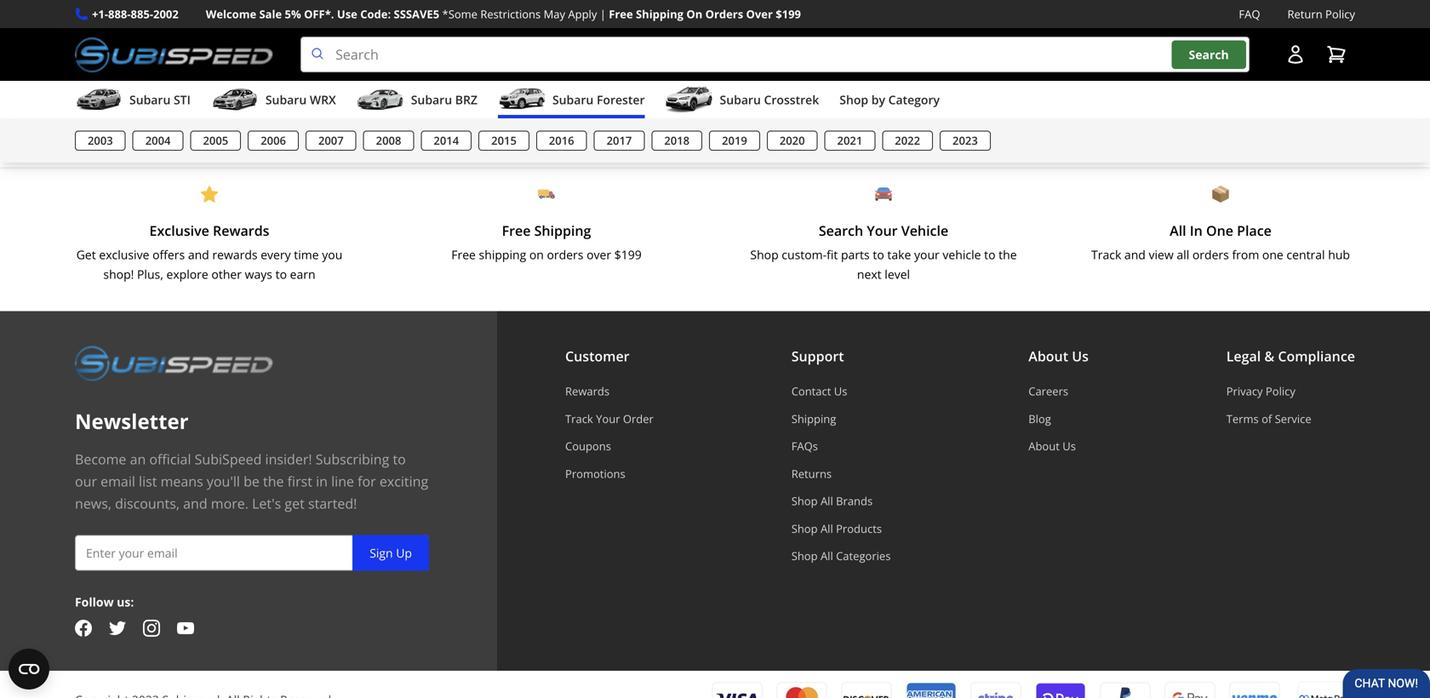 Task type: describe. For each thing, give the bounding box(es) containing it.
sale
[[259, 6, 282, 22]]

shipping image
[[538, 186, 555, 203]]

explore
[[166, 266, 208, 282]]

to inside become an official subispeed insider! subscribing to our email list means you'll be the first in line for exciting news, discounts, and more. let's get started!
[[393, 450, 406, 468]]

2019
[[722, 133, 747, 148]]

stripe image
[[971, 682, 1022, 698]]

shop all products link
[[792, 521, 891, 536]]

a subaru wrx thumbnail image image
[[211, 87, 259, 113]]

subscribing
[[316, 450, 389, 468]]

rewards
[[212, 247, 258, 263]]

vehicle
[[901, 221, 949, 240]]

subaru brz button
[[357, 84, 478, 118]]

and inside become an official subispeed insider! subscribing to our email list means you'll be the first in line for exciting news, discounts, and more. let's get started!
[[183, 494, 207, 513]]

shipping
[[479, 247, 526, 263]]

follow
[[75, 594, 114, 610]]

amex image
[[906, 682, 957, 698]]

to left take
[[873, 247, 884, 263]]

you'll
[[207, 472, 240, 491]]

subaru for subaru crosstrek
[[720, 92, 761, 108]]

you
[[322, 247, 343, 263]]

exciting
[[380, 472, 428, 491]]

service
[[1275, 411, 1312, 426]]

0 horizontal spatial free
[[451, 247, 476, 263]]

take
[[888, 247, 911, 263]]

facebook logo image
[[75, 620, 92, 637]]

2018 button
[[652, 131, 703, 150]]

shop all products
[[792, 521, 882, 536]]

over
[[746, 6, 773, 22]]

search for search your vehicle shop custom-fit parts to take your vehicle to the next level
[[819, 221, 863, 240]]

terms of service link
[[1227, 411, 1356, 426]]

subaru wrx button
[[211, 84, 336, 118]]

shoppay image
[[1035, 681, 1086, 698]]

all inside all in one place track and view all orders from one central hub
[[1170, 221, 1187, 240]]

faq
[[1239, 6, 1261, 22]]

news,
[[75, 494, 112, 513]]

*some
[[442, 6, 478, 22]]

sign
[[370, 545, 393, 561]]

the inside become an official subispeed insider! subscribing to our email list means you'll be the first in line for exciting news, discounts, and more. let's get started!
[[263, 472, 284, 491]]

customer
[[565, 347, 630, 365]]

2015 button
[[479, 131, 530, 150]]

885-
[[131, 6, 153, 22]]

2007
[[318, 133, 344, 148]]

2006
[[261, 133, 286, 148]]

1 vertical spatial free
[[502, 221, 531, 240]]

all for brands
[[821, 493, 833, 509]]

subaru sti button
[[75, 84, 191, 118]]

0 horizontal spatial track
[[565, 411, 593, 426]]

become an official subispeed insider! subscribing to our email list means you'll be the first in line for exciting news, discounts, and more. let's get started!
[[75, 450, 428, 513]]

crosstrek
[[764, 92, 819, 108]]

1 horizontal spatial $199
[[776, 6, 801, 22]]

rewards inside exclusive rewards get exclusive offers and rewards every time you shop! plus, explore other ways to earn
[[213, 221, 269, 240]]

by
[[872, 92, 885, 108]]

orders inside free shipping free shipping on orders over $199
[[547, 247, 584, 263]]

to inside exclusive rewards get exclusive offers and rewards every time you shop! plus, explore other ways to earn
[[276, 266, 287, 282]]

2 horizontal spatial shipping
[[792, 411, 836, 426]]

subaru brz
[[411, 92, 478, 108]]

an
[[130, 450, 146, 468]]

shop inside the search your vehicle shop custom-fit parts to take your vehicle to the next level
[[750, 247, 779, 263]]

2018
[[664, 133, 690, 148]]

time
[[294, 247, 319, 263]]

brz
[[455, 92, 478, 108]]

2008
[[376, 133, 401, 148]]

products
[[836, 521, 882, 536]]

contact
[[792, 384, 831, 399]]

central
[[1287, 247, 1325, 263]]

all in one place track and view all orders from one central hub
[[1092, 221, 1350, 263]]

2 about from the top
[[1029, 439, 1060, 454]]

2004 button
[[133, 131, 183, 150]]

|
[[600, 6, 606, 22]]

and for exclusive
[[188, 247, 209, 263]]

level
[[885, 266, 910, 282]]

us for contact us link
[[834, 384, 848, 399]]

search for search
[[1189, 46, 1229, 62]]

view
[[1149, 247, 1174, 263]]

the inside the search your vehicle shop custom-fit parts to take your vehicle to the next level
[[999, 247, 1017, 263]]

subaru forester
[[553, 92, 645, 108]]

subaru for subaru forester
[[553, 92, 594, 108]]

place
[[1237, 221, 1272, 240]]

to right vehicle
[[984, 247, 996, 263]]

all in one image
[[1212, 186, 1230, 203]]

other
[[212, 266, 242, 282]]

line
[[331, 472, 354, 491]]

1 about from the top
[[1029, 347, 1069, 365]]

rewards link
[[565, 384, 654, 399]]

subaru forester element
[[0, 118, 1430, 163]]

for
[[358, 472, 376, 491]]

every
[[261, 247, 291, 263]]

hub
[[1328, 247, 1350, 263]]

2003 button
[[75, 131, 126, 150]]

shop all categories
[[792, 548, 891, 564]]

earn
[[290, 266, 316, 282]]

2016
[[549, 133, 574, 148]]

googlepay image
[[1165, 681, 1216, 698]]

shop for shop by category
[[840, 92, 869, 108]]

shop for shop all products
[[792, 521, 818, 536]]

exclusive
[[149, 221, 209, 240]]

use
[[337, 6, 357, 22]]

policy for return policy
[[1326, 6, 1356, 22]]

search button
[[1172, 40, 1246, 69]]

open widget image
[[9, 649, 49, 690]]

2014 button
[[421, 131, 472, 150]]

subaru for subaru sti
[[129, 92, 171, 108]]

888-
[[108, 6, 131, 22]]

2007 button
[[306, 131, 356, 150]]

shop all categories link
[[792, 548, 891, 564]]

2005 button
[[190, 131, 241, 150]]

track your order link
[[565, 411, 654, 426]]

terms of service
[[1227, 411, 1312, 426]]

0 vertical spatial shipping
[[636, 6, 684, 22]]

1 subispeed logo image from the top
[[75, 37, 273, 72]]

2015
[[491, 133, 517, 148]]

discover image
[[841, 682, 892, 698]]

&
[[1265, 347, 1275, 365]]

2023 button
[[940, 131, 991, 150]]



Task type: locate. For each thing, give the bounding box(es) containing it.
search inside the search your vehicle shop custom-fit parts to take your vehicle to the next level
[[819, 221, 863, 240]]

track
[[1092, 247, 1122, 263], [565, 411, 593, 426]]

a subaru sti thumbnail image image
[[75, 87, 123, 113]]

us up shipping link
[[834, 384, 848, 399]]

subaru for subaru wrx
[[266, 92, 307, 108]]

2006 button
[[248, 131, 299, 150]]

up
[[396, 545, 412, 561]]

2 subaru from the left
[[266, 92, 307, 108]]

careers
[[1029, 384, 1069, 399]]

subaru up the 2016 at the top of the page
[[553, 92, 594, 108]]

offers
[[152, 247, 185, 263]]

your
[[914, 247, 940, 263]]

first
[[288, 472, 312, 491]]

2008 button
[[363, 131, 414, 150]]

0 horizontal spatial your
[[596, 411, 620, 426]]

about us down blog link
[[1029, 439, 1076, 454]]

let's
[[252, 494, 281, 513]]

0 vertical spatial $199
[[776, 6, 801, 22]]

0 vertical spatial your
[[867, 221, 898, 240]]

in
[[1190, 221, 1203, 240]]

support
[[792, 347, 844, 365]]

1 horizontal spatial shipping
[[636, 6, 684, 22]]

2004
[[145, 133, 171, 148]]

1 horizontal spatial rewards
[[565, 384, 610, 399]]

all down shop all products
[[821, 548, 833, 564]]

1 vertical spatial your
[[596, 411, 620, 426]]

1 vertical spatial shipping
[[534, 221, 591, 240]]

shipping down contact
[[792, 411, 836, 426]]

all for products
[[821, 521, 833, 536]]

4 subaru from the left
[[553, 92, 594, 108]]

shop inside dropdown button
[[840, 92, 869, 108]]

shop down shop all brands
[[792, 521, 818, 536]]

subaru crosstrek
[[720, 92, 819, 108]]

subispeed logo image down 2002
[[75, 37, 273, 72]]

2 about us from the top
[[1029, 439, 1076, 454]]

privacy policy
[[1227, 384, 1296, 399]]

the right vehicle
[[999, 247, 1017, 263]]

2 vertical spatial free
[[451, 247, 476, 263]]

exclusive
[[99, 247, 149, 263]]

1 vertical spatial about
[[1029, 439, 1060, 454]]

and left view on the right
[[1125, 247, 1146, 263]]

custom-
[[782, 247, 827, 263]]

1 about us from the top
[[1029, 347, 1089, 365]]

forester
[[597, 92, 645, 108]]

subaru
[[129, 92, 171, 108], [266, 92, 307, 108], [411, 92, 452, 108], [553, 92, 594, 108], [720, 92, 761, 108]]

1 vertical spatial search
[[819, 221, 863, 240]]

subaru inside subaru sti dropdown button
[[129, 92, 171, 108]]

sssave5
[[394, 6, 439, 22]]

shop for shop all categories
[[792, 548, 818, 564]]

1 vertical spatial track
[[565, 411, 593, 426]]

policy for privacy policy
[[1266, 384, 1296, 399]]

subaru left brz
[[411, 92, 452, 108]]

about
[[1029, 347, 1069, 365], [1029, 439, 1060, 454]]

$199 inside free shipping free shipping on orders over $199
[[615, 247, 642, 263]]

contact us link
[[792, 384, 891, 399]]

1 horizontal spatial the
[[999, 247, 1017, 263]]

on
[[529, 247, 544, 263]]

2 horizontal spatial free
[[609, 6, 633, 22]]

0 horizontal spatial search
[[819, 221, 863, 240]]

policy right "return"
[[1326, 6, 1356, 22]]

and inside all in one place track and view all orders from one central hub
[[1125, 247, 1146, 263]]

be
[[244, 472, 260, 491]]

2 vertical spatial us
[[1063, 439, 1076, 454]]

1 vertical spatial us
[[834, 384, 848, 399]]

return policy
[[1288, 6, 1356, 22]]

0 horizontal spatial the
[[263, 472, 284, 491]]

5 subaru from the left
[[720, 92, 761, 108]]

subaru left wrx
[[266, 92, 307, 108]]

us
[[1072, 347, 1089, 365], [834, 384, 848, 399], [1063, 439, 1076, 454]]

shop down returns
[[792, 493, 818, 509]]

0 vertical spatial subispeed logo image
[[75, 37, 273, 72]]

button image
[[1286, 44, 1306, 65]]

shipping left on
[[636, 6, 684, 22]]

the right be
[[263, 472, 284, 491]]

shipping inside free shipping free shipping on orders over $199
[[534, 221, 591, 240]]

0 vertical spatial about us
[[1029, 347, 1089, 365]]

0 vertical spatial search
[[1189, 46, 1229, 62]]

get
[[76, 247, 96, 263]]

subaru for subaru brz
[[411, 92, 452, 108]]

2016 button
[[536, 131, 587, 150]]

youtube logo image
[[177, 620, 194, 637]]

1 horizontal spatial track
[[1092, 247, 1122, 263]]

track left view on the right
[[1092, 247, 1122, 263]]

2022 button
[[882, 131, 933, 150]]

search
[[1189, 46, 1229, 62], [819, 221, 863, 240]]

promotions link
[[565, 466, 654, 481]]

0 vertical spatial the
[[999, 247, 1017, 263]]

rewards image
[[201, 186, 218, 203]]

shipping link
[[792, 411, 891, 426]]

2 orders from the left
[[1193, 247, 1229, 263]]

2 vertical spatial shipping
[[792, 411, 836, 426]]

about down blog at the bottom of page
[[1029, 439, 1060, 454]]

1 horizontal spatial search
[[1189, 46, 1229, 62]]

legal & compliance
[[1227, 347, 1356, 365]]

promotions
[[565, 466, 626, 481]]

careers link
[[1029, 384, 1089, 399]]

to down the every
[[276, 266, 287, 282]]

paypal image
[[1100, 681, 1151, 698]]

orders inside all in one place track and view all orders from one central hub
[[1193, 247, 1229, 263]]

official
[[149, 450, 191, 468]]

newsletter
[[75, 407, 189, 435]]

a subaru forester thumbnail image image
[[498, 87, 546, 113]]

shop down shop all products
[[792, 548, 818, 564]]

main element
[[0, 81, 1430, 163]]

free left shipping
[[451, 247, 476, 263]]

2021
[[837, 133, 863, 148]]

about us
[[1029, 347, 1089, 365], [1029, 439, 1076, 454]]

search inside button
[[1189, 46, 1229, 62]]

your for search
[[867, 221, 898, 240]]

2021 button
[[825, 131, 876, 150]]

1 subaru from the left
[[129, 92, 171, 108]]

one
[[1207, 221, 1234, 240]]

a subaru crosstrek thumbnail image image
[[665, 87, 713, 113]]

2020
[[780, 133, 805, 148]]

exclusive rewards get exclusive offers and rewards every time you shop! plus, explore other ways to earn
[[76, 221, 343, 282]]

0 vertical spatial us
[[1072, 347, 1089, 365]]

2002
[[153, 6, 179, 22]]

search input field
[[301, 37, 1250, 72]]

brands
[[836, 493, 873, 509]]

0 horizontal spatial orders
[[547, 247, 584, 263]]

all left in
[[1170, 221, 1187, 240]]

shipping up on
[[534, 221, 591, 240]]

0 horizontal spatial policy
[[1266, 384, 1296, 399]]

search your vehicle shop custom-fit parts to take your vehicle to the next level
[[750, 221, 1017, 282]]

about up careers
[[1029, 347, 1069, 365]]

0 vertical spatial track
[[1092, 247, 1122, 263]]

us up careers link
[[1072, 347, 1089, 365]]

track up coupons
[[565, 411, 593, 426]]

list
[[139, 472, 157, 491]]

subaru inside subaru wrx dropdown button
[[266, 92, 307, 108]]

and for all
[[1125, 247, 1146, 263]]

fit
[[827, 247, 838, 263]]

Enter your email text field
[[75, 535, 429, 571]]

your inside the search your vehicle shop custom-fit parts to take your vehicle to the next level
[[867, 221, 898, 240]]

blog link
[[1029, 411, 1089, 426]]

all for categories
[[821, 548, 833, 564]]

shop all brands link
[[792, 493, 891, 509]]

1 vertical spatial subispeed logo image
[[75, 345, 273, 381]]

order
[[623, 411, 654, 426]]

2 subispeed logo image from the top
[[75, 345, 273, 381]]

free up shipping
[[502, 221, 531, 240]]

contact us
[[792, 384, 848, 399]]

1 vertical spatial policy
[[1266, 384, 1296, 399]]

off*.
[[304, 6, 334, 22]]

all down shop all brands
[[821, 521, 833, 536]]

and up explore at the top of the page
[[188, 247, 209, 263]]

follow us:
[[75, 594, 134, 610]]

visa image
[[712, 682, 763, 698]]

0 vertical spatial free
[[609, 6, 633, 22]]

sign up
[[370, 545, 412, 561]]

search vehicle image
[[875, 186, 892, 203]]

shop for shop all brands
[[792, 493, 818, 509]]

subaru inside subaru brz dropdown button
[[411, 92, 452, 108]]

your up coupons link
[[596, 411, 620, 426]]

over
[[587, 247, 611, 263]]

about us up careers link
[[1029, 347, 1089, 365]]

faq link
[[1239, 5, 1261, 23]]

email
[[101, 472, 135, 491]]

to up the exciting
[[393, 450, 406, 468]]

0 horizontal spatial $199
[[615, 247, 642, 263]]

all
[[1177, 247, 1190, 263]]

2014
[[434, 133, 459, 148]]

0 vertical spatial rewards
[[213, 221, 269, 240]]

free right |
[[609, 6, 633, 22]]

venmo image
[[1230, 681, 1281, 698]]

one
[[1263, 247, 1284, 263]]

subaru up "2019"
[[720, 92, 761, 108]]

0 horizontal spatial rewards
[[213, 221, 269, 240]]

us down blog link
[[1063, 439, 1076, 454]]

orders down one
[[1193, 247, 1229, 263]]

1 horizontal spatial your
[[867, 221, 898, 240]]

0 horizontal spatial shipping
[[534, 221, 591, 240]]

and inside exclusive rewards get exclusive offers and rewards every time you shop! plus, explore other ways to earn
[[188, 247, 209, 263]]

1 horizontal spatial orders
[[1193, 247, 1229, 263]]

all left brands
[[821, 493, 833, 509]]

+1-888-885-2002 link
[[92, 5, 179, 23]]

1 vertical spatial $199
[[615, 247, 642, 263]]

shop by category
[[840, 92, 940, 108]]

orders right on
[[547, 247, 584, 263]]

0 vertical spatial policy
[[1326, 6, 1356, 22]]

$199
[[776, 6, 801, 22], [615, 247, 642, 263]]

policy inside the return policy link
[[1326, 6, 1356, 22]]

to
[[873, 247, 884, 263], [984, 247, 996, 263], [276, 266, 287, 282], [393, 450, 406, 468]]

twitter logo image
[[109, 620, 126, 637]]

return policy link
[[1288, 5, 1356, 23]]

rewards up rewards
[[213, 221, 269, 240]]

subispeed logo image
[[75, 37, 273, 72], [75, 345, 273, 381]]

restrictions
[[481, 6, 541, 22]]

faqs
[[792, 439, 818, 454]]

subispeed logo image up "newsletter"
[[75, 345, 273, 381]]

1 horizontal spatial policy
[[1326, 6, 1356, 22]]

policy up "terms of service" link
[[1266, 384, 1296, 399]]

apply
[[568, 6, 597, 22]]

subaru wrx
[[266, 92, 336, 108]]

shop left custom-
[[750, 247, 779, 263]]

privacy
[[1227, 384, 1263, 399]]

welcome sale 5% off*. use code: sssave5 *some restrictions may apply | free shipping on orders over $199
[[206, 6, 801, 22]]

track inside all in one place track and view all orders from one central hub
[[1092, 247, 1122, 263]]

us for 'about us' link
[[1063, 439, 1076, 454]]

orders
[[547, 247, 584, 263], [1193, 247, 1229, 263]]

rewards up track your order
[[565, 384, 610, 399]]

subaru inside subaru crosstrek dropdown button
[[720, 92, 761, 108]]

faqs link
[[792, 439, 891, 454]]

welcome
[[206, 6, 256, 22]]

your up take
[[867, 221, 898, 240]]

about us link
[[1029, 439, 1089, 454]]

subaru left sti
[[129, 92, 171, 108]]

3 subaru from the left
[[411, 92, 452, 108]]

a subaru brz thumbnail image image
[[357, 87, 404, 113]]

1 orders from the left
[[547, 247, 584, 263]]

and
[[188, 247, 209, 263], [1125, 247, 1146, 263], [183, 494, 207, 513]]

returns link
[[792, 466, 891, 481]]

mastercard image
[[777, 682, 828, 698]]

1 vertical spatial the
[[263, 472, 284, 491]]

privacy policy link
[[1227, 384, 1356, 399]]

coupons
[[565, 439, 611, 454]]

instagram logo image
[[143, 620, 160, 637]]

your for track
[[596, 411, 620, 426]]

1 vertical spatial rewards
[[565, 384, 610, 399]]

ways
[[245, 266, 272, 282]]

2022
[[895, 133, 920, 148]]

shop left the by
[[840, 92, 869, 108]]

shipping
[[636, 6, 684, 22], [534, 221, 591, 240], [792, 411, 836, 426]]

0 vertical spatial about
[[1029, 347, 1069, 365]]

discounts,
[[115, 494, 180, 513]]

subaru inside subaru forester dropdown button
[[553, 92, 594, 108]]

us:
[[117, 594, 134, 610]]

more.
[[211, 494, 249, 513]]

a collage of action shots of vehicles image
[[0, 0, 1430, 158]]

and down 'means'
[[183, 494, 207, 513]]

1 horizontal spatial free
[[502, 221, 531, 240]]

metapay image
[[1299, 695, 1350, 698]]

1 vertical spatial about us
[[1029, 439, 1076, 454]]



Task type: vqa. For each thing, say whether or not it's contained in the screenshot.
Subaru inside DROPDOWN BUTTON
yes



